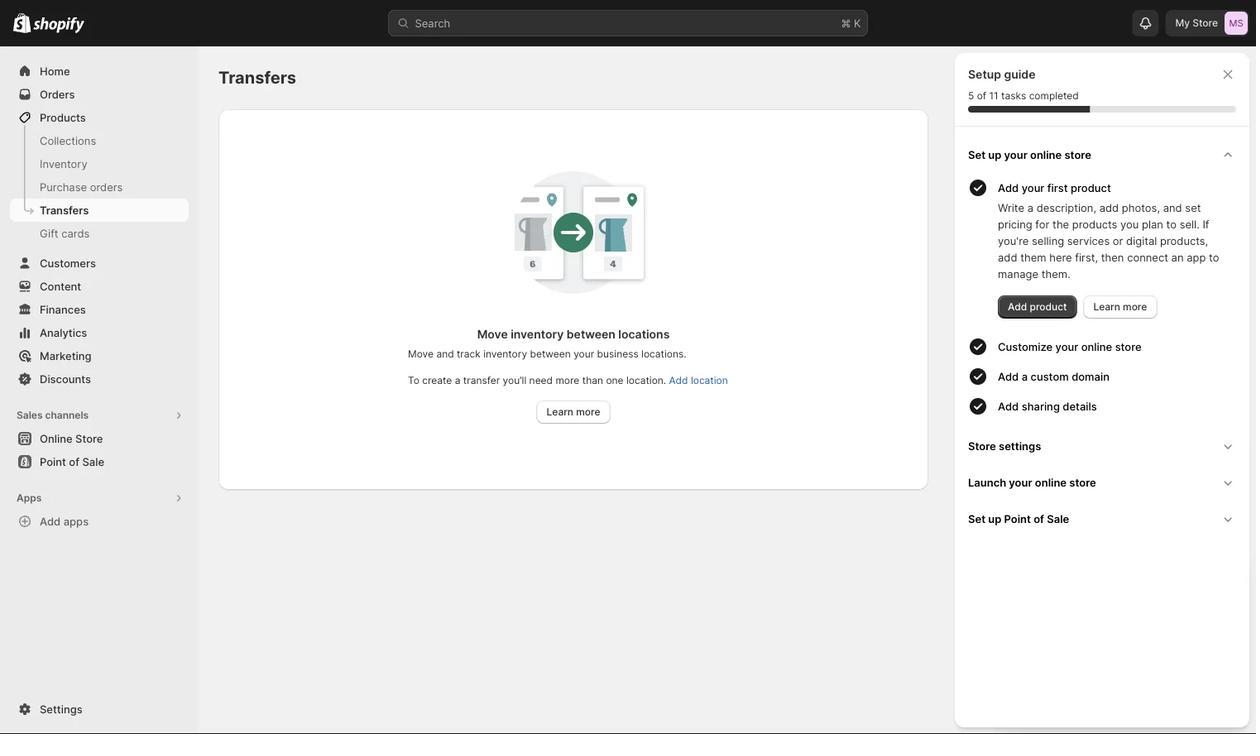 Task type: locate. For each thing, give the bounding box(es) containing it.
1 vertical spatial between
[[530, 348, 571, 360]]

product down them. at top right
[[1031, 301, 1068, 313]]

1 horizontal spatial move
[[477, 327, 508, 342]]

of inside button
[[69, 455, 79, 468]]

1 vertical spatial learn more
[[547, 406, 601, 418]]

2 horizontal spatial store
[[1193, 17, 1219, 29]]

add apps
[[40, 515, 89, 528]]

domain
[[1072, 370, 1110, 383]]

1 horizontal spatial to
[[1210, 251, 1220, 264]]

add product link
[[999, 296, 1078, 319]]

store down store settings button
[[1070, 476, 1097, 489]]

move up to
[[408, 348, 434, 360]]

up down launch
[[989, 513, 1002, 525]]

locations
[[619, 327, 670, 342]]

inventory link
[[10, 152, 189, 176]]

home link
[[10, 60, 189, 83]]

set
[[969, 148, 986, 161], [969, 513, 986, 525]]

online store link
[[10, 427, 189, 450]]

online
[[40, 432, 73, 445]]

customize your online store
[[999, 340, 1142, 353]]

set for set up point of sale
[[969, 513, 986, 525]]

learn more inside the add your first product element
[[1094, 301, 1148, 313]]

store up first
[[1065, 148, 1092, 161]]

add down manage
[[1009, 301, 1028, 313]]

1 vertical spatial set
[[969, 513, 986, 525]]

location
[[691, 375, 728, 387]]

them
[[1021, 251, 1047, 264]]

to right the app at the right top of page
[[1210, 251, 1220, 264]]

0 horizontal spatial point
[[40, 455, 66, 468]]

add for add a custom domain
[[999, 370, 1020, 383]]

connect
[[1128, 251, 1169, 264]]

inventory
[[40, 157, 87, 170]]

store up add a custom domain button
[[1116, 340, 1142, 353]]

learn more link down to create a transfer you'll need more than one location. add location
[[537, 401, 611, 424]]

0 vertical spatial to
[[1167, 218, 1177, 231]]

0 vertical spatial sale
[[82, 455, 104, 468]]

finances link
[[10, 298, 189, 321]]

apps button
[[10, 487, 189, 510]]

custom
[[1031, 370, 1070, 383]]

orders
[[90, 181, 123, 193]]

sell.
[[1181, 218, 1200, 231]]

of down online store
[[69, 455, 79, 468]]

0 horizontal spatial transfers
[[40, 204, 89, 217]]

0 horizontal spatial of
[[69, 455, 79, 468]]

app
[[1188, 251, 1207, 264]]

learn more link inside the add your first product element
[[1084, 296, 1158, 319]]

online up domain
[[1082, 340, 1113, 353]]

content
[[40, 280, 81, 293]]

0 vertical spatial learn more
[[1094, 301, 1148, 313]]

store for launch your online store
[[1070, 476, 1097, 489]]

1 vertical spatial move
[[408, 348, 434, 360]]

0 horizontal spatial learn more
[[547, 406, 601, 418]]

my store
[[1176, 17, 1219, 29]]

shopify image
[[13, 13, 31, 33]]

add your first product element
[[966, 200, 1244, 319]]

inventory up move and track inventory between your business locations. at the top of the page
[[511, 327, 564, 342]]

1 vertical spatial to
[[1210, 251, 1220, 264]]

add
[[999, 181, 1020, 194], [1009, 301, 1028, 313], [999, 370, 1020, 383], [669, 375, 689, 387], [999, 400, 1020, 413], [40, 515, 61, 528]]

sale down 'launch your online store'
[[1048, 513, 1070, 525]]

0 vertical spatial up
[[989, 148, 1002, 161]]

more down 'than' on the bottom
[[576, 406, 601, 418]]

1 vertical spatial up
[[989, 513, 1002, 525]]

a right write on the top right of the page
[[1028, 201, 1034, 214]]

manage
[[999, 267, 1039, 280]]

learn up customize your online store button
[[1094, 301, 1121, 313]]

transfers link
[[10, 199, 189, 222]]

add location link
[[669, 375, 728, 387]]

one
[[606, 375, 624, 387]]

0 horizontal spatial store
[[75, 432, 103, 445]]

content link
[[10, 275, 189, 298]]

1 vertical spatial of
[[69, 455, 79, 468]]

0 vertical spatial of
[[978, 90, 987, 102]]

1 vertical spatial online
[[1082, 340, 1113, 353]]

your up add a custom domain
[[1056, 340, 1079, 353]]

1 vertical spatial point
[[1005, 513, 1032, 525]]

store for online store
[[75, 432, 103, 445]]

1 vertical spatial store
[[1116, 340, 1142, 353]]

description,
[[1037, 201, 1097, 214]]

0 vertical spatial move
[[477, 327, 508, 342]]

and left track
[[437, 348, 454, 360]]

pricing
[[999, 218, 1033, 231]]

a inside button
[[1022, 370, 1029, 383]]

a left custom
[[1022, 370, 1029, 383]]

1 vertical spatial product
[[1031, 301, 1068, 313]]

more
[[1124, 301, 1148, 313], [556, 375, 580, 387], [576, 406, 601, 418]]

2 set from the top
[[969, 513, 986, 525]]

inventory up you'll
[[484, 348, 528, 360]]

gift cards link
[[10, 222, 189, 245]]

store settings
[[969, 440, 1042, 453]]

0 vertical spatial product
[[1072, 181, 1112, 194]]

0 vertical spatial more
[[1124, 301, 1148, 313]]

add down the customize
[[999, 370, 1020, 383]]

add inside "button"
[[999, 181, 1020, 194]]

orders link
[[10, 83, 189, 106]]

1 vertical spatial learn more link
[[537, 401, 611, 424]]

0 horizontal spatial add
[[999, 251, 1018, 264]]

add sharing details button
[[999, 392, 1244, 421]]

0 horizontal spatial learn
[[547, 406, 574, 418]]

move and track inventory between your business locations.
[[408, 348, 687, 360]]

learn more link
[[1084, 296, 1158, 319], [537, 401, 611, 424]]

your inside "button"
[[1022, 181, 1045, 194]]

your
[[1005, 148, 1028, 161], [1022, 181, 1045, 194], [1056, 340, 1079, 353], [574, 348, 595, 360], [1010, 476, 1033, 489]]

an
[[1172, 251, 1185, 264]]

purchase orders
[[40, 181, 123, 193]]

the
[[1053, 218, 1070, 231]]

you're
[[999, 234, 1030, 247]]

1 vertical spatial transfers
[[40, 204, 89, 217]]

add a custom domain
[[999, 370, 1110, 383]]

0 horizontal spatial move
[[408, 348, 434, 360]]

your down move inventory between locations
[[574, 348, 595, 360]]

set for set up your online store
[[969, 148, 986, 161]]

set
[[1186, 201, 1202, 214]]

point down 'launch your online store'
[[1005, 513, 1032, 525]]

1 up from the top
[[989, 148, 1002, 161]]

of right 5 on the right top of page
[[978, 90, 987, 102]]

2 vertical spatial of
[[1034, 513, 1045, 525]]

and
[[1164, 201, 1183, 214], [437, 348, 454, 360]]

up inside button
[[989, 513, 1002, 525]]

online up add your first product
[[1031, 148, 1063, 161]]

set inside set up point of sale button
[[969, 513, 986, 525]]

gift
[[40, 227, 58, 240]]

1 set from the top
[[969, 148, 986, 161]]

between up business
[[567, 327, 616, 342]]

1 horizontal spatial add
[[1100, 201, 1120, 214]]

collections link
[[10, 129, 189, 152]]

store
[[1065, 148, 1092, 161], [1116, 340, 1142, 353], [1070, 476, 1097, 489]]

1 horizontal spatial learn more
[[1094, 301, 1148, 313]]

move up track
[[477, 327, 508, 342]]

set inside the set up your online store button
[[969, 148, 986, 161]]

to left the sell.
[[1167, 218, 1177, 231]]

for
[[1036, 218, 1050, 231]]

discounts link
[[10, 368, 189, 391]]

0 vertical spatial and
[[1164, 201, 1183, 214]]

0 horizontal spatial and
[[437, 348, 454, 360]]

add for add product
[[1009, 301, 1028, 313]]

transfers
[[219, 67, 297, 88], [40, 204, 89, 217]]

0 vertical spatial add
[[1100, 201, 1120, 214]]

your left first
[[1022, 181, 1045, 194]]

more up customize your online store button
[[1124, 301, 1148, 313]]

0 vertical spatial store
[[1065, 148, 1092, 161]]

1 horizontal spatial point
[[1005, 513, 1032, 525]]

learn more link up customize your online store button
[[1084, 296, 1158, 319]]

inventory
[[511, 327, 564, 342], [484, 348, 528, 360]]

a for write
[[1028, 201, 1034, 214]]

more inside the add your first product element
[[1124, 301, 1148, 313]]

1 horizontal spatial transfers
[[219, 67, 297, 88]]

1 horizontal spatial learn
[[1094, 301, 1121, 313]]

add left apps
[[40, 515, 61, 528]]

product inside "button"
[[1072, 181, 1112, 194]]

11
[[990, 90, 999, 102]]

k
[[855, 17, 862, 29]]

more left 'than' on the bottom
[[556, 375, 580, 387]]

online down settings
[[1036, 476, 1067, 489]]

1 vertical spatial add
[[999, 251, 1018, 264]]

tasks
[[1002, 90, 1027, 102]]

1 horizontal spatial of
[[978, 90, 987, 102]]

add left sharing
[[999, 400, 1020, 413]]

sale inside point of sale link
[[82, 455, 104, 468]]

of down 'launch your online store'
[[1034, 513, 1045, 525]]

2 up from the top
[[989, 513, 1002, 525]]

a right create
[[455, 375, 461, 387]]

add
[[1100, 201, 1120, 214], [999, 251, 1018, 264]]

1 horizontal spatial and
[[1164, 201, 1183, 214]]

products
[[40, 111, 86, 124]]

purchase
[[40, 181, 87, 193]]

up up write on the top right of the page
[[989, 148, 1002, 161]]

set down launch
[[969, 513, 986, 525]]

point down online
[[40, 455, 66, 468]]

1 vertical spatial and
[[437, 348, 454, 360]]

product up description,
[[1072, 181, 1112, 194]]

and left the set
[[1164, 201, 1183, 214]]

add up products
[[1100, 201, 1120, 214]]

your right launch
[[1010, 476, 1033, 489]]

set up your online store button
[[962, 137, 1244, 173]]

add down you're
[[999, 251, 1018, 264]]

set down 5 on the right top of page
[[969, 148, 986, 161]]

store down sales channels button
[[75, 432, 103, 445]]

customers
[[40, 257, 96, 270]]

1 vertical spatial more
[[556, 375, 580, 387]]

1 horizontal spatial product
[[1072, 181, 1112, 194]]

1 vertical spatial sale
[[1048, 513, 1070, 525]]

0 vertical spatial set
[[969, 148, 986, 161]]

sale inside set up point of sale button
[[1048, 513, 1070, 525]]

2 vertical spatial store
[[1070, 476, 1097, 489]]

store right my
[[1193, 17, 1219, 29]]

0 vertical spatial learn more link
[[1084, 296, 1158, 319]]

cards
[[61, 227, 90, 240]]

marketing
[[40, 349, 92, 362]]

0 vertical spatial point
[[40, 455, 66, 468]]

a inside write a description, add photos, and set pricing for the products you plan to sell. if you're selling services or digital products, add them here first, then connect an app to manage them.
[[1028, 201, 1034, 214]]

then
[[1102, 251, 1125, 264]]

1 horizontal spatial learn more link
[[1084, 296, 1158, 319]]

online for launch your online store
[[1036, 476, 1067, 489]]

learn more up customize your online store button
[[1094, 301, 1148, 313]]

learn down to create a transfer you'll need more than one location. add location
[[547, 406, 574, 418]]

store inside setup guide dialog
[[969, 440, 997, 453]]

add sharing details
[[999, 400, 1098, 413]]

add up write on the top right of the page
[[999, 181, 1020, 194]]

point of sale button
[[0, 450, 199, 474]]

learn inside the add your first product element
[[1094, 301, 1121, 313]]

move for move inventory between locations
[[477, 327, 508, 342]]

setup
[[969, 67, 1002, 82]]

2 horizontal spatial of
[[1034, 513, 1045, 525]]

add a custom domain button
[[999, 362, 1244, 392]]

0 vertical spatial learn
[[1094, 301, 1121, 313]]

1 horizontal spatial sale
[[1048, 513, 1070, 525]]

transfers inside transfers link
[[40, 204, 89, 217]]

store settings button
[[962, 428, 1244, 465]]

2 vertical spatial online
[[1036, 476, 1067, 489]]

between
[[567, 327, 616, 342], [530, 348, 571, 360]]

settings link
[[10, 698, 189, 721]]

⌘
[[842, 17, 852, 29]]

⌘ k
[[842, 17, 862, 29]]

up inside button
[[989, 148, 1002, 161]]

0 horizontal spatial sale
[[82, 455, 104, 468]]

1 horizontal spatial store
[[969, 440, 997, 453]]

create
[[423, 375, 452, 387]]

sale down online store link
[[82, 455, 104, 468]]

learn more down to create a transfer you'll need more than one location. add location
[[547, 406, 601, 418]]

between up need
[[530, 348, 571, 360]]

products,
[[1161, 234, 1209, 247]]

0 vertical spatial transfers
[[219, 67, 297, 88]]

0 horizontal spatial product
[[1031, 301, 1068, 313]]

store up launch
[[969, 440, 997, 453]]



Task type: describe. For each thing, give the bounding box(es) containing it.
you
[[1121, 218, 1140, 231]]

learn more for learn more link within the the add your first product element
[[1094, 301, 1148, 313]]

apps
[[64, 515, 89, 528]]

up for point
[[989, 513, 1002, 525]]

launch your online store button
[[962, 465, 1244, 501]]

orders
[[40, 88, 75, 101]]

online for customize your online store
[[1082, 340, 1113, 353]]

products
[[1073, 218, 1118, 231]]

add for add apps
[[40, 515, 61, 528]]

business
[[598, 348, 639, 360]]

locations.
[[642, 348, 687, 360]]

sales
[[17, 409, 43, 421]]

your for add your first product
[[1022, 181, 1045, 194]]

guide
[[1005, 67, 1036, 82]]

channels
[[45, 409, 89, 421]]

add your first product button
[[999, 173, 1244, 200]]

you'll
[[503, 375, 527, 387]]

purchase orders link
[[10, 176, 189, 199]]

gift cards
[[40, 227, 90, 240]]

set up point of sale
[[969, 513, 1070, 525]]

track
[[457, 348, 481, 360]]

point of sale
[[40, 455, 104, 468]]

sharing
[[1022, 400, 1061, 413]]

setup guide
[[969, 67, 1036, 82]]

a for add
[[1022, 370, 1029, 383]]

customize your online store button
[[999, 332, 1244, 362]]

1 vertical spatial learn
[[547, 406, 574, 418]]

point of sale link
[[10, 450, 189, 474]]

customers link
[[10, 252, 189, 275]]

settings
[[999, 440, 1042, 453]]

add for add your first product
[[999, 181, 1020, 194]]

add for add sharing details
[[999, 400, 1020, 413]]

setup guide dialog
[[956, 53, 1250, 728]]

online store button
[[0, 427, 199, 450]]

location.
[[627, 375, 667, 387]]

completed
[[1030, 90, 1080, 102]]

store for my store
[[1193, 17, 1219, 29]]

write a description, add photos, and set pricing for the products you plan to sell. if you're selling services or digital products, add them here first, then connect an app to manage them.
[[999, 201, 1220, 280]]

transfer
[[464, 375, 500, 387]]

and inside write a description, add photos, and set pricing for the products you plan to sell. if you're selling services or digital products, add them here first, then connect an app to manage them.
[[1164, 201, 1183, 214]]

2 vertical spatial more
[[576, 406, 601, 418]]

digital
[[1127, 234, 1158, 247]]

them.
[[1042, 267, 1071, 280]]

add your first product
[[999, 181, 1112, 194]]

move for move and track inventory between your business locations.
[[408, 348, 434, 360]]

details
[[1064, 400, 1098, 413]]

set up your online store
[[969, 148, 1092, 161]]

move inventory between locations
[[477, 327, 670, 342]]

5
[[969, 90, 975, 102]]

home
[[40, 65, 70, 77]]

0 horizontal spatial to
[[1167, 218, 1177, 231]]

analytics
[[40, 326, 87, 339]]

products link
[[10, 106, 189, 129]]

learn more for the leftmost learn more link
[[547, 406, 601, 418]]

customize
[[999, 340, 1053, 353]]

plan
[[1143, 218, 1164, 231]]

your for launch your online store
[[1010, 476, 1033, 489]]

marketing link
[[10, 344, 189, 368]]

up for your
[[989, 148, 1002, 161]]

your for customize your online store
[[1056, 340, 1079, 353]]

0 vertical spatial between
[[567, 327, 616, 342]]

shopify image
[[33, 17, 85, 34]]

analytics link
[[10, 321, 189, 344]]

set up point of sale button
[[962, 501, 1244, 537]]

add apps button
[[10, 510, 189, 533]]

services
[[1068, 234, 1111, 247]]

of for 11
[[978, 90, 987, 102]]

point inside set up point of sale button
[[1005, 513, 1032, 525]]

to
[[408, 375, 420, 387]]

1 vertical spatial inventory
[[484, 348, 528, 360]]

collections
[[40, 134, 96, 147]]

online store
[[40, 432, 103, 445]]

0 vertical spatial inventory
[[511, 327, 564, 342]]

0 horizontal spatial learn more link
[[537, 401, 611, 424]]

first
[[1048, 181, 1069, 194]]

store for customize your online store
[[1116, 340, 1142, 353]]

of for sale
[[69, 455, 79, 468]]

my store image
[[1226, 12, 1249, 35]]

5 of 11 tasks completed
[[969, 90, 1080, 102]]

here
[[1050, 251, 1073, 264]]

of inside button
[[1034, 513, 1045, 525]]

first,
[[1076, 251, 1099, 264]]

add down locations.
[[669, 375, 689, 387]]

launch
[[969, 476, 1007, 489]]

than
[[583, 375, 604, 387]]

your up add your first product
[[1005, 148, 1028, 161]]

to create a transfer you'll need more than one location. add location
[[408, 375, 728, 387]]

if
[[1204, 218, 1210, 231]]

sales channels
[[17, 409, 89, 421]]

launch your online store
[[969, 476, 1097, 489]]

0 vertical spatial online
[[1031, 148, 1063, 161]]

photos,
[[1123, 201, 1161, 214]]

search
[[415, 17, 451, 29]]

need
[[530, 375, 553, 387]]

point inside point of sale link
[[40, 455, 66, 468]]

or
[[1114, 234, 1124, 247]]



Task type: vqa. For each thing, say whether or not it's contained in the screenshot.
Staff link
no



